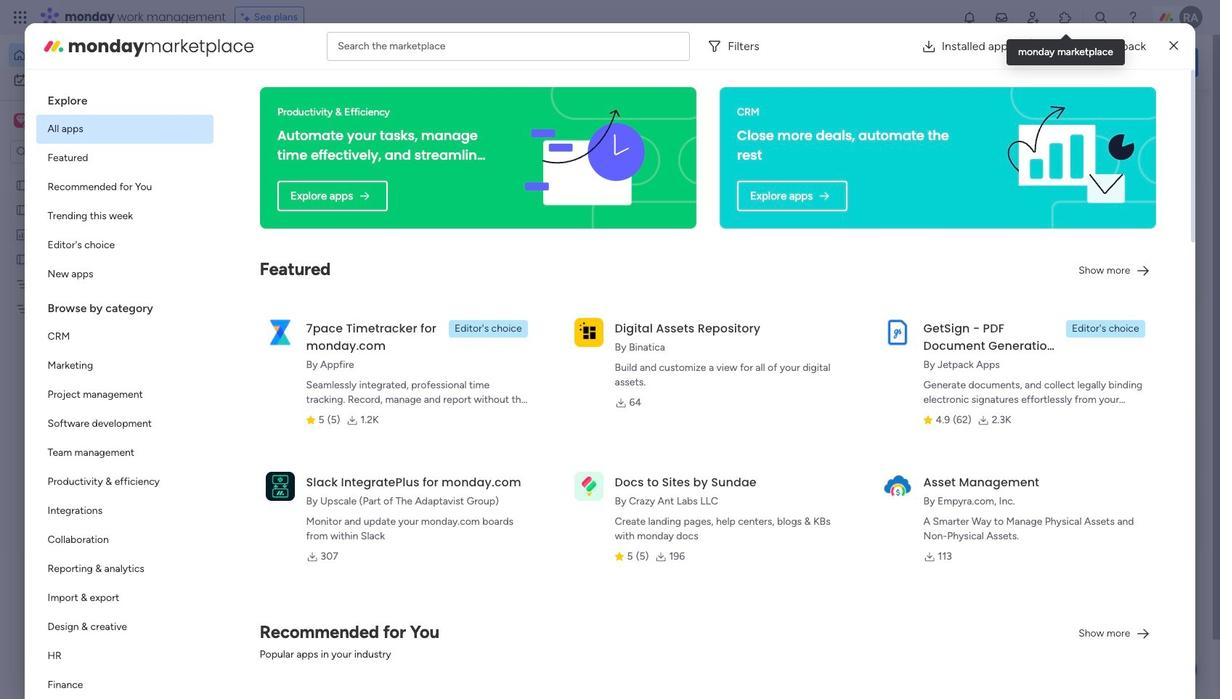 Task type: vqa. For each thing, say whether or not it's contained in the screenshot.
1st Public board image from the top of the page
yes



Task type: locate. For each thing, give the bounding box(es) containing it.
Search in workspace field
[[31, 144, 121, 160]]

0 vertical spatial public board image
[[15, 203, 29, 217]]

public dashboard image
[[15, 227, 29, 241]]

workspace selection element
[[14, 112, 121, 131]]

workspace image
[[14, 113, 28, 129], [16, 113, 26, 129]]

see plans image
[[241, 9, 254, 25]]

contact sales element
[[981, 486, 1199, 545]]

1 heading from the top
[[36, 81, 213, 115]]

heading
[[36, 81, 213, 115], [36, 289, 213, 323]]

notifications image
[[963, 10, 977, 25]]

update feed image
[[995, 10, 1009, 25]]

workspace image
[[249, 640, 283, 675], [257, 644, 274, 670]]

0 horizontal spatial public board image
[[15, 178, 29, 192]]

1 horizontal spatial monday marketplace image
[[1059, 10, 1073, 25]]

v2 bolt switch image
[[1106, 54, 1114, 70]]

1 vertical spatial public board image
[[243, 265, 259, 281]]

templates image image
[[994, 110, 1186, 210]]

dapulse x slim image
[[1170, 37, 1179, 55]]

public board image down public dashboard icon
[[15, 252, 29, 266]]

public board image up public dashboard icon
[[15, 203, 29, 217]]

option
[[9, 44, 177, 67], [9, 68, 177, 92], [36, 115, 213, 144], [36, 144, 213, 173], [0, 172, 185, 175], [36, 173, 213, 202], [36, 202, 213, 231], [36, 231, 213, 260], [36, 260, 213, 289], [36, 323, 213, 352], [36, 352, 213, 381], [36, 381, 213, 410], [36, 410, 213, 439], [36, 439, 213, 468], [36, 468, 213, 497], [36, 497, 213, 526], [36, 526, 213, 555], [36, 555, 213, 584], [36, 584, 213, 613], [36, 613, 213, 642], [36, 642, 213, 671], [36, 671, 213, 700]]

1 vertical spatial public board image
[[15, 252, 29, 266]]

1 public board image from the top
[[15, 203, 29, 217]]

public board image
[[15, 203, 29, 217], [15, 252, 29, 266]]

monday marketplace image
[[1059, 10, 1073, 25], [42, 35, 65, 58]]

public board image
[[15, 178, 29, 192], [243, 265, 259, 281]]

0 vertical spatial heading
[[36, 81, 213, 115]]

list box
[[36, 81, 213, 700], [0, 170, 185, 517]]

1 vertical spatial heading
[[36, 289, 213, 323]]

0 horizontal spatial monday marketplace image
[[42, 35, 65, 58]]

public board image inside quick search results list box
[[243, 265, 259, 281]]

banner logo image
[[490, 87, 679, 229], [997, 97, 1140, 219]]

app logo image
[[266, 318, 295, 347], [574, 318, 604, 347], [883, 318, 912, 347], [266, 472, 295, 501], [574, 472, 604, 501], [883, 472, 912, 501]]

1 horizontal spatial public board image
[[243, 265, 259, 281]]



Task type: describe. For each thing, give the bounding box(es) containing it.
1 workspace image from the left
[[14, 113, 28, 129]]

quick search results list box
[[225, 136, 946, 506]]

2 heading from the top
[[36, 289, 213, 323]]

search everything image
[[1094, 10, 1109, 25]]

component image
[[294, 661, 306, 674]]

0 horizontal spatial banner logo image
[[490, 87, 679, 229]]

0 vertical spatial monday marketplace image
[[1059, 10, 1073, 25]]

select product image
[[13, 10, 28, 25]]

1 horizontal spatial banner logo image
[[997, 97, 1140, 219]]

help image
[[1126, 10, 1141, 25]]

2 workspace image from the left
[[16, 113, 26, 129]]

1 vertical spatial monday marketplace image
[[42, 35, 65, 58]]

getting started element
[[981, 347, 1199, 405]]

0 vertical spatial public board image
[[15, 178, 29, 192]]

v2 user feedback image
[[993, 54, 1004, 70]]

ruby anderson image
[[1180, 6, 1203, 29]]

2 public board image from the top
[[15, 252, 29, 266]]

invite members image
[[1027, 10, 1041, 25]]



